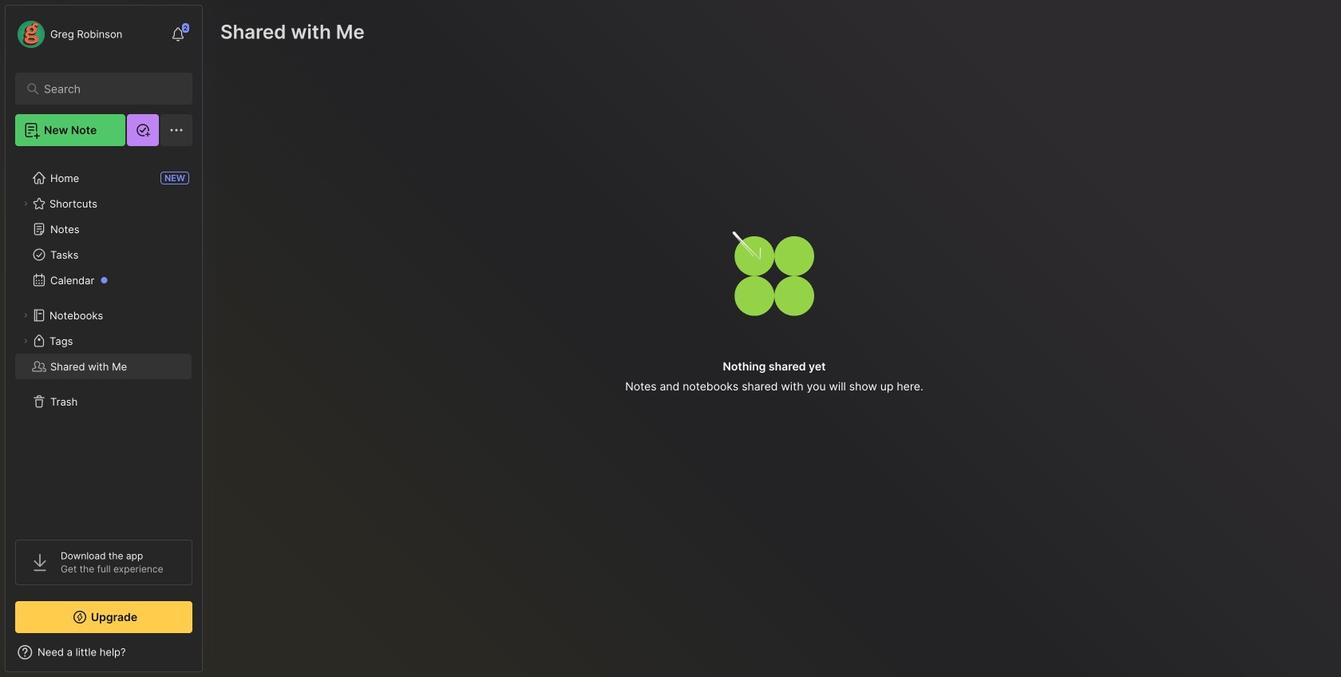 Task type: describe. For each thing, give the bounding box(es) containing it.
expand notebooks image
[[21, 311, 30, 320]]

expand tags image
[[21, 336, 30, 346]]

main element
[[0, 0, 208, 677]]

none search field inside main element
[[44, 79, 171, 98]]



Task type: vqa. For each thing, say whether or not it's contained in the screenshot.
'group' inside tree
no



Task type: locate. For each thing, give the bounding box(es) containing it.
WHAT'S NEW field
[[6, 640, 202, 665]]

Account field
[[15, 18, 122, 50]]

Search text field
[[44, 81, 171, 97]]

tree inside main element
[[6, 156, 202, 525]]

tree
[[6, 156, 202, 525]]

None search field
[[44, 79, 171, 98]]

click to collapse image
[[202, 648, 214, 667]]



